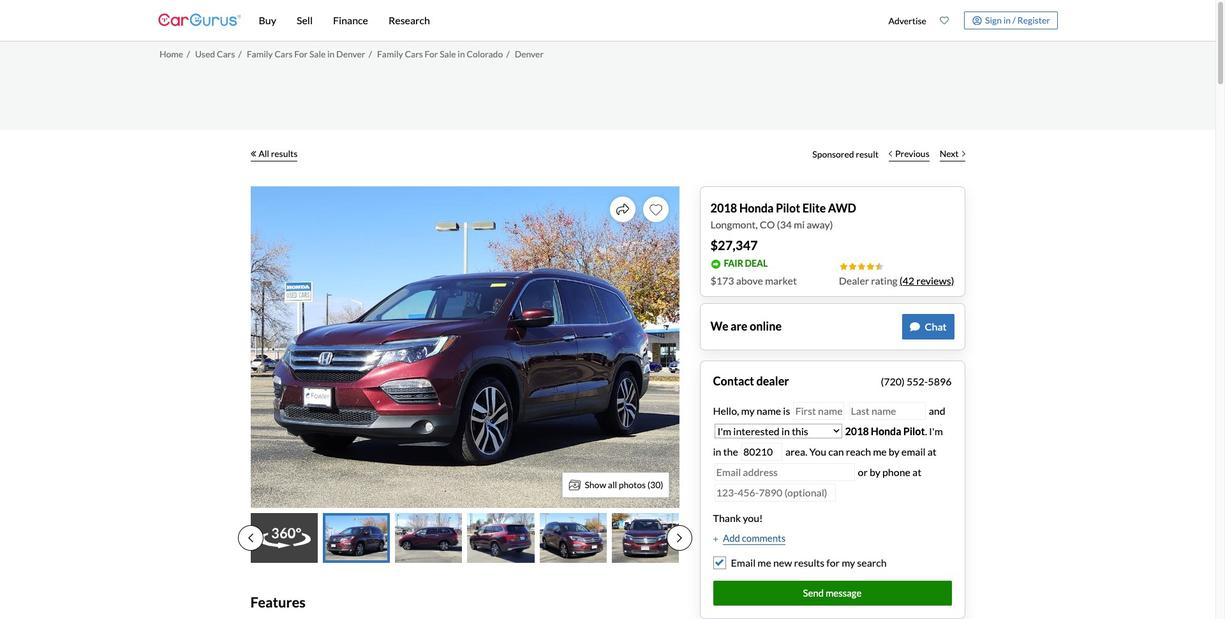 Task type: describe. For each thing, give the bounding box(es) containing it.
research
[[389, 14, 430, 26]]

add
[[723, 532, 740, 543]]

in down "finance" dropdown button
[[327, 48, 335, 59]]

fair
[[724, 258, 743, 269]]

1 cars from the left
[[217, 48, 235, 59]]

2018 honda pilot
[[845, 425, 925, 437]]

0 horizontal spatial by
[[870, 466, 881, 478]]

view vehicle photo 4 image
[[468, 513, 535, 563]]

view vehicle photo 1 image
[[251, 513, 318, 563]]

market
[[765, 274, 797, 286]]

new
[[774, 557, 792, 569]]

next link
[[935, 140, 970, 168]]

comment image
[[910, 321, 920, 332]]

show
[[585, 479, 606, 490]]

view vehicle photo 6 image
[[612, 513, 679, 563]]

reach
[[846, 445, 871, 457]]

send message
[[803, 587, 862, 599]]

used cars link
[[195, 48, 235, 59]]

research button
[[378, 0, 440, 41]]

2018 honda pilot elite awd longmont, co (34 mi away)
[[711, 201, 857, 230]]

all
[[608, 479, 617, 490]]

phone
[[883, 466, 911, 478]]

home
[[160, 48, 183, 59]]

add comments
[[723, 532, 786, 543]]

email
[[902, 445, 926, 457]]

view vehicle photo 2 image
[[323, 513, 390, 563]]

view vehicle photo 3 image
[[395, 513, 462, 563]]

2018 for 2018 honda pilot elite awd longmont, co (34 mi away)
[[711, 201, 737, 215]]

2 family from the left
[[377, 48, 403, 59]]

0 vertical spatial at
[[928, 445, 937, 457]]

Zip code field
[[742, 443, 782, 461]]

view vehicle photo 5 image
[[540, 513, 607, 563]]

chat button
[[902, 314, 955, 339]]

next
[[940, 148, 959, 159]]

2 for from the left
[[425, 48, 438, 59]]

prev page image
[[248, 533, 253, 543]]

(720) 552-5896
[[881, 375, 952, 387]]

cargurus logo homepage link image
[[158, 2, 241, 39]]

5896
[[928, 375, 952, 387]]

dealer
[[757, 374, 789, 388]]

3 cars from the left
[[405, 48, 423, 59]]

chevron left image
[[889, 150, 892, 157]]

cargurus logo homepage link link
[[158, 2, 241, 39]]

Last name field
[[849, 402, 926, 420]]

register
[[1018, 15, 1051, 25]]

0 vertical spatial my
[[741, 404, 755, 416]]

are
[[731, 319, 748, 333]]

previous link
[[884, 140, 935, 168]]

sponsored result
[[813, 149, 879, 160]]

next page image
[[677, 533, 682, 543]]

show all photos (30)
[[585, 479, 663, 490]]

honda for 2018 honda pilot elite awd longmont, co (34 mi away)
[[740, 201, 774, 215]]

show all photos (30) link
[[563, 472, 669, 498]]

reviews)
[[917, 274, 955, 286]]

sign in / register link
[[965, 11, 1058, 29]]

co
[[760, 218, 775, 230]]

/ down "finance" dropdown button
[[369, 48, 372, 59]]

email me new results for my search
[[731, 557, 887, 569]]

2 sale from the left
[[440, 48, 456, 59]]

comments
[[742, 532, 786, 543]]

away)
[[807, 218, 833, 230]]

we
[[711, 319, 729, 333]]

$27,347
[[711, 237, 758, 252]]

(30)
[[648, 479, 663, 490]]

send
[[803, 587, 824, 599]]

First name field
[[794, 402, 845, 420]]

chevron right image
[[962, 150, 965, 157]]

sponsored
[[813, 149, 854, 160]]

sell
[[297, 14, 313, 26]]

(720)
[[881, 375, 905, 387]]

1 vertical spatial at
[[913, 466, 922, 478]]

sell button
[[287, 0, 323, 41]]

/ right used cars link
[[238, 48, 242, 59]]

2018 for 2018 honda pilot
[[845, 425, 869, 437]]

thank you!
[[713, 512, 763, 524]]

rating
[[871, 274, 898, 286]]

(42
[[900, 274, 915, 286]]

previous
[[895, 148, 930, 159]]

1 vertical spatial my
[[842, 557, 855, 569]]

can
[[829, 445, 844, 457]]

1 for from the left
[[294, 48, 308, 59]]

sign in / register menu item
[[956, 11, 1058, 29]]

menu bar containing buy
[[241, 0, 882, 41]]

or
[[858, 466, 868, 478]]

/ inside menu item
[[1013, 15, 1016, 25]]

(34
[[777, 218, 792, 230]]

Email address email field
[[715, 463, 855, 481]]

. i'm in the
[[713, 425, 943, 457]]

email
[[731, 557, 756, 569]]

message
[[826, 587, 862, 599]]



Task type: locate. For each thing, give the bounding box(es) containing it.
for
[[294, 48, 308, 59], [425, 48, 438, 59]]

sale down sell dropdown button
[[309, 48, 326, 59]]

$173
[[711, 274, 734, 286]]

area.
[[786, 445, 808, 457]]

2 horizontal spatial cars
[[405, 48, 423, 59]]

0 horizontal spatial my
[[741, 404, 755, 416]]

0 horizontal spatial cars
[[217, 48, 235, 59]]

share image
[[616, 203, 629, 216]]

0 vertical spatial results
[[271, 148, 298, 159]]

in inside . i'm in the
[[713, 445, 722, 457]]

me
[[873, 445, 887, 457], [758, 557, 772, 569]]

or by phone at
[[858, 466, 922, 478]]

all
[[259, 148, 269, 159]]

0 horizontal spatial denver
[[336, 48, 365, 59]]

hello, my name is
[[713, 404, 792, 416]]

denver down "finance" dropdown button
[[336, 48, 365, 59]]

me down the 2018 honda pilot
[[873, 445, 887, 457]]

pilot up email at the bottom
[[904, 425, 925, 437]]

1 vertical spatial me
[[758, 557, 772, 569]]

2 cars from the left
[[275, 48, 293, 59]]

0 horizontal spatial me
[[758, 557, 772, 569]]

.
[[925, 425, 927, 437]]

the
[[724, 445, 738, 457]]

online
[[750, 319, 782, 333]]

colorado
[[467, 48, 503, 59]]

family down buy dropdown button at top left
[[247, 48, 273, 59]]

family cars for sale in denver link
[[247, 48, 365, 59]]

pilot inside 2018 honda pilot elite awd longmont, co (34 mi away)
[[776, 201, 801, 215]]

1 family from the left
[[247, 48, 273, 59]]

plus image
[[713, 536, 718, 542]]

1 horizontal spatial pilot
[[904, 425, 925, 437]]

all results
[[259, 148, 298, 159]]

menu containing sign in / register
[[882, 3, 1058, 38]]

in left the
[[713, 445, 722, 457]]

dealer rating (42 reviews)
[[839, 274, 955, 286]]

honda
[[740, 201, 774, 215], [871, 425, 902, 437]]

finance button
[[323, 0, 378, 41]]

(42 reviews) button
[[900, 273, 955, 288]]

name
[[757, 404, 781, 416]]

1 horizontal spatial 2018
[[845, 425, 869, 437]]

hello,
[[713, 404, 739, 416]]

family down 'research' popup button in the top of the page
[[377, 48, 403, 59]]

0 vertical spatial 2018
[[711, 201, 737, 215]]

home / used cars / family cars for sale in denver / family cars for sale in colorado / denver
[[160, 48, 544, 59]]

sign
[[985, 15, 1002, 25]]

above
[[736, 274, 763, 286]]

family
[[247, 48, 273, 59], [377, 48, 403, 59]]

1 horizontal spatial cars
[[275, 48, 293, 59]]

1 horizontal spatial denver
[[515, 48, 544, 59]]

results left for
[[794, 557, 825, 569]]

contact dealer
[[713, 374, 789, 388]]

0 horizontal spatial at
[[913, 466, 922, 478]]

2018 inside 2018 honda pilot elite awd longmont, co (34 mi away)
[[711, 201, 737, 215]]

denver right colorado
[[515, 48, 544, 59]]

contact
[[713, 374, 754, 388]]

in
[[1004, 15, 1011, 25], [327, 48, 335, 59], [458, 48, 465, 59], [713, 445, 722, 457]]

search
[[857, 557, 887, 569]]

menu
[[882, 3, 1058, 38]]

is
[[783, 404, 790, 416]]

fair deal
[[724, 258, 768, 269]]

in right sign at right top
[[1004, 15, 1011, 25]]

0 vertical spatial pilot
[[776, 201, 801, 215]]

chevron double left image
[[251, 150, 256, 157]]

pilot up (34
[[776, 201, 801, 215]]

and
[[927, 404, 946, 416]]

results right all
[[271, 148, 298, 159]]

$173 above market
[[711, 274, 797, 286]]

2018
[[711, 201, 737, 215], [845, 425, 869, 437]]

1 horizontal spatial me
[[873, 445, 887, 457]]

features
[[251, 594, 306, 611]]

552-
[[907, 375, 928, 387]]

1 horizontal spatial for
[[425, 48, 438, 59]]

0 vertical spatial by
[[889, 445, 900, 457]]

sale
[[309, 48, 326, 59], [440, 48, 456, 59]]

for
[[827, 557, 840, 569]]

photos
[[619, 479, 646, 490]]

awd
[[828, 201, 857, 215]]

area. you can reach me by email at
[[784, 445, 937, 457]]

honda inside 2018 honda pilot elite awd longmont, co (34 mi away)
[[740, 201, 774, 215]]

thank
[[713, 512, 741, 524]]

my right for
[[842, 557, 855, 569]]

for down sell dropdown button
[[294, 48, 308, 59]]

2018 up longmont,
[[711, 201, 737, 215]]

buy
[[259, 14, 276, 26]]

Phone (optional) telephone field
[[715, 483, 836, 502]]

1 vertical spatial results
[[794, 557, 825, 569]]

0 horizontal spatial results
[[271, 148, 298, 159]]

elite
[[803, 201, 826, 215]]

pilot for 2018 honda pilot elite awd longmont, co (34 mi away)
[[776, 201, 801, 215]]

family cars for sale in colorado link
[[377, 48, 503, 59]]

/ left used
[[187, 48, 190, 59]]

menu bar
[[241, 0, 882, 41]]

1 horizontal spatial sale
[[440, 48, 456, 59]]

my
[[741, 404, 755, 416], [842, 557, 855, 569]]

honda up co
[[740, 201, 774, 215]]

0 horizontal spatial 2018
[[711, 201, 737, 215]]

at
[[928, 445, 937, 457], [913, 466, 922, 478]]

cars down 'research' popup button in the top of the page
[[405, 48, 423, 59]]

vehicle full photo image
[[251, 186, 679, 508]]

/
[[1013, 15, 1016, 25], [187, 48, 190, 59], [238, 48, 242, 59], [369, 48, 372, 59], [506, 48, 510, 59]]

sign in / register
[[985, 15, 1051, 25]]

used
[[195, 48, 215, 59]]

0 horizontal spatial pilot
[[776, 201, 801, 215]]

2 denver from the left
[[515, 48, 544, 59]]

/ left register
[[1013, 15, 1016, 25]]

chat
[[925, 320, 947, 332]]

1 vertical spatial honda
[[871, 425, 902, 437]]

cars right used
[[217, 48, 235, 59]]

saved cars image
[[940, 16, 949, 25]]

pilot for 2018 honda pilot
[[904, 425, 925, 437]]

in left colorado
[[458, 48, 465, 59]]

all results link
[[251, 140, 298, 168]]

/ right colorado
[[506, 48, 510, 59]]

0 horizontal spatial for
[[294, 48, 308, 59]]

at right phone
[[913, 466, 922, 478]]

finance
[[333, 14, 368, 26]]

buy button
[[249, 0, 287, 41]]

longmont,
[[711, 218, 758, 230]]

for down 'research' popup button in the top of the page
[[425, 48, 438, 59]]

1 horizontal spatial family
[[377, 48, 403, 59]]

at right email at the bottom
[[928, 445, 937, 457]]

home link
[[160, 48, 183, 59]]

1 horizontal spatial by
[[889, 445, 900, 457]]

user icon image
[[973, 16, 982, 25]]

1 horizontal spatial at
[[928, 445, 937, 457]]

1 horizontal spatial my
[[842, 557, 855, 569]]

sale left colorado
[[440, 48, 456, 59]]

tab list
[[238, 513, 692, 563]]

2018 up reach
[[845, 425, 869, 437]]

cars
[[217, 48, 235, 59], [275, 48, 293, 59], [405, 48, 423, 59]]

1 horizontal spatial results
[[794, 557, 825, 569]]

we are online
[[711, 319, 782, 333]]

my left name
[[741, 404, 755, 416]]

1 vertical spatial 2018
[[845, 425, 869, 437]]

mi
[[794, 218, 805, 230]]

by left email at the bottom
[[889, 445, 900, 457]]

0 horizontal spatial honda
[[740, 201, 774, 215]]

results
[[271, 148, 298, 159], [794, 557, 825, 569]]

1 vertical spatial by
[[870, 466, 881, 478]]

by right or
[[870, 466, 881, 478]]

send message button
[[713, 581, 952, 606]]

denver
[[336, 48, 365, 59], [515, 48, 544, 59]]

0 vertical spatial me
[[873, 445, 887, 457]]

1 sale from the left
[[309, 48, 326, 59]]

cars down buy dropdown button at top left
[[275, 48, 293, 59]]

you
[[810, 445, 827, 457]]

honda down last name field
[[871, 425, 902, 437]]

0 horizontal spatial family
[[247, 48, 273, 59]]

1 horizontal spatial honda
[[871, 425, 902, 437]]

0 horizontal spatial sale
[[309, 48, 326, 59]]

i'm
[[929, 425, 943, 437]]

pilot
[[776, 201, 801, 215], [904, 425, 925, 437]]

you!
[[743, 512, 763, 524]]

me left new
[[758, 557, 772, 569]]

advertise link
[[882, 3, 933, 38]]

1 vertical spatial pilot
[[904, 425, 925, 437]]

advertise
[[889, 15, 927, 26]]

results inside the all results link
[[271, 148, 298, 159]]

0 vertical spatial honda
[[740, 201, 774, 215]]

in inside menu item
[[1004, 15, 1011, 25]]

by
[[889, 445, 900, 457], [870, 466, 881, 478]]

honda for 2018 honda pilot
[[871, 425, 902, 437]]

1 denver from the left
[[336, 48, 365, 59]]



Task type: vqa. For each thing, say whether or not it's contained in the screenshot.
AWD on the right top of page
yes



